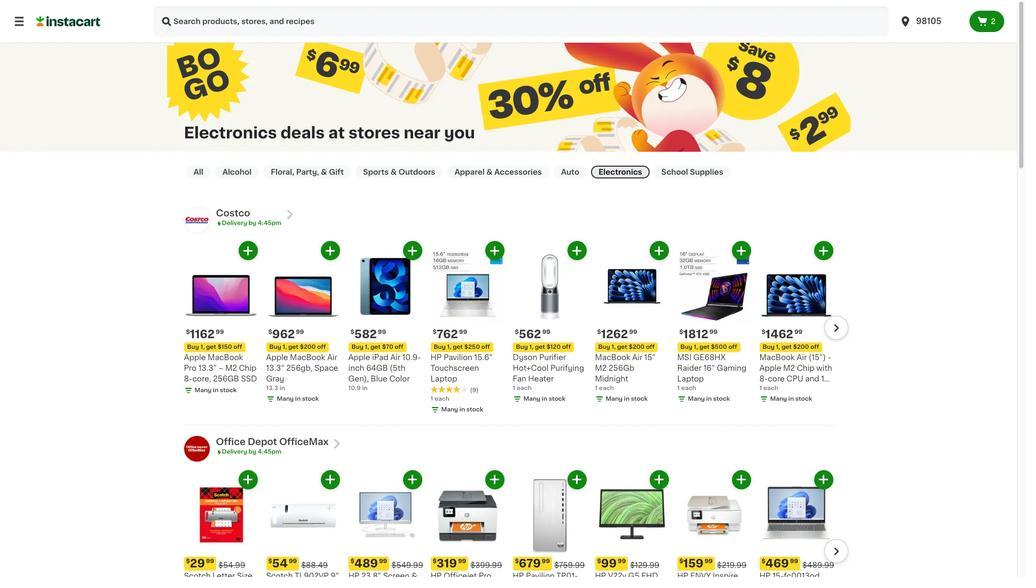 Task type: describe. For each thing, give the bounding box(es) containing it.
costco image
[[184, 207, 210, 233]]

$99.99 original price: $129.99 element
[[595, 557, 669, 571]]

buy for 1162
[[187, 344, 199, 350]]

stock for 1462
[[796, 396, 813, 402]]

m2 for 1162
[[225, 365, 237, 372]]

many in stock for 1462
[[771, 396, 813, 402]]

1 down 'touchscreen'
[[431, 396, 433, 402]]

10.9
[[349, 385, 361, 391]]

99 for 1262
[[630, 329, 638, 335]]

$759.99
[[555, 561, 585, 569]]

buy 1, get $120 off
[[516, 344, 571, 350]]

stock down the (9)
[[467, 407, 484, 413]]

$150
[[218, 344, 232, 350]]

add image for 29
[[242, 473, 255, 486]]

many in stock for 562
[[524, 396, 566, 402]]

auto
[[562, 168, 580, 176]]

office
[[216, 438, 246, 446]]

99 for 679
[[542, 558, 550, 564]]

$ for 562
[[515, 329, 519, 335]]

$ for 679
[[515, 558, 519, 564]]

$ 29 99
[[186, 558, 214, 569]]

(15")
[[809, 354, 827, 361]]

all link
[[186, 166, 211, 178]]

by for 54
[[249, 449, 256, 455]]

ssd
[[241, 375, 257, 383]]

$200 for 1262
[[629, 344, 645, 350]]

$54.99
[[219, 561, 245, 569]]

hot+cool
[[513, 365, 549, 372]]

inch
[[349, 365, 365, 372]]

apple for apple macbook pro 13.3" – m2 chip 8-core, 256gb ssd
[[184, 354, 206, 361]]

$ for 1162
[[186, 329, 190, 335]]

54
[[272, 558, 288, 569]]

at
[[329, 125, 345, 140]]

$ 99 99 $129.99
[[598, 558, 660, 569]]

469
[[766, 558, 790, 569]]

get for 1262
[[618, 344, 628, 350]]

add image for 762
[[488, 244, 502, 257]]

$ 562 99
[[515, 329, 551, 340]]

15"
[[645, 354, 656, 361]]

chip for 1162
[[239, 365, 257, 372]]

$120
[[547, 344, 561, 350]]

off for 1262
[[647, 344, 655, 350]]

8- inside 'apple macbook pro 13.3" – m2 chip 8-core, 256gb ssd'
[[184, 375, 192, 383]]

many for 562
[[524, 396, 541, 402]]

ipad
[[372, 354, 389, 361]]

item carousel region for costco
[[169, 241, 849, 421]]

many down 'touchscreen'
[[442, 407, 459, 413]]

1 for 1812
[[678, 385, 680, 391]]

4:45pm for 962
[[258, 220, 282, 226]]

$319.99 original price: $399.99 element
[[431, 557, 505, 571]]

1, for 1812
[[694, 344, 698, 350]]

laptop inside msi ge68hx raider 16" gaming laptop 1 each
[[678, 375, 704, 383]]

$ 489 99
[[351, 558, 388, 569]]

get for 562
[[535, 344, 546, 350]]

512gb,
[[800, 386, 826, 393]]

you
[[444, 125, 475, 140]]

add image for 469
[[817, 473, 831, 486]]

1 for 1262
[[595, 385, 598, 391]]

buy 1, get $200 off for 1462
[[763, 344, 820, 350]]

$ 469 99
[[762, 558, 799, 569]]

1 & from the left
[[321, 168, 327, 176]]

$ 54 99
[[268, 558, 297, 569]]

1, for 762
[[447, 344, 452, 350]]

& for apparel & accessories
[[487, 168, 493, 176]]

core,
[[192, 375, 211, 383]]

$ 582 99
[[351, 329, 386, 340]]

buy for 762
[[434, 344, 446, 350]]

1462
[[766, 329, 794, 340]]

1262
[[602, 329, 629, 340]]

add image for 962
[[324, 244, 337, 257]]

buy for 962
[[270, 344, 281, 350]]

apple for apple ipad air 10.9- inch 64gb (5th gen), blue color 10.9 in
[[349, 354, 371, 361]]

2 98105 button from the left
[[900, 6, 964, 36]]

Search field
[[154, 6, 889, 36]]

delivery by 4:45pm for 962
[[222, 220, 282, 226]]

apple ipad air 10.9- inch 64gb (5th gen), blue color 10.9 in
[[349, 354, 421, 391]]

(9)
[[470, 388, 479, 393]]

each for 562
[[517, 385, 532, 391]]

99 for 159
[[705, 558, 713, 564]]

chip for 1462
[[798, 365, 815, 372]]

many in stock down 256gb
[[195, 388, 237, 393]]

$ for 1262
[[598, 329, 602, 335]]

all
[[194, 168, 203, 176]]

many in stock for 1262
[[606, 396, 648, 402]]

stock down 256gb
[[220, 388, 237, 393]]

-
[[828, 354, 832, 361]]

floral,
[[271, 168, 295, 176]]

each left the 512gb,
[[764, 385, 779, 391]]

dyson purifier hot+cool purifying fan heater 1 each
[[513, 354, 585, 391]]

13.3
[[266, 385, 278, 391]]

679
[[519, 558, 541, 569]]

party,
[[296, 168, 319, 176]]

hp
[[431, 354, 442, 361]]

10.9-
[[403, 354, 421, 361]]

1 vertical spatial 1 each
[[431, 396, 450, 402]]

product group containing 962
[[266, 241, 340, 404]]

macbook inside the macbook air (15") - apple m2 chip with 8-core cpu and 10- core gpu, 512gb, midnight
[[760, 354, 795, 361]]

m2 for 1462
[[784, 365, 796, 372]]

product group containing 29
[[184, 470, 258, 577]]

floral, party, & gift link
[[264, 166, 352, 178]]

4:45pm for 54
[[258, 449, 282, 455]]

dyson
[[513, 354, 538, 361]]

macbook inside apple macbook air 13.3" 256gb, space gray 13.3 in
[[290, 354, 326, 361]]

color
[[390, 375, 410, 383]]

outdoors
[[399, 168, 436, 176]]

midnight inside macbook air 15" m2 256gb midnight 1 each
[[595, 375, 629, 383]]

product group containing 562
[[513, 241, 587, 404]]

256gb
[[609, 365, 635, 372]]

13.3" for –
[[199, 365, 217, 372]]

$159.99 original price: $219.99 element
[[678, 557, 751, 571]]

apparel
[[455, 168, 485, 176]]

heater
[[529, 375, 554, 383]]

many in stock for 962
[[277, 396, 319, 402]]

$549.99
[[392, 561, 423, 569]]

98105
[[917, 17, 942, 25]]

apparel & accessories link
[[447, 166, 550, 178]]

add image for 1162
[[242, 244, 255, 257]]

buy for 582
[[352, 344, 364, 350]]

$ 319 99
[[433, 558, 467, 569]]

$ 1162 99
[[186, 329, 224, 340]]

$ 1812 99
[[680, 329, 718, 340]]

many for 1812
[[688, 396, 705, 402]]

product group containing 582
[[349, 241, 422, 393]]

$500
[[711, 344, 728, 350]]

$679.99 original price: $759.99 element
[[513, 557, 587, 571]]

macbook air (15") - apple m2 chip with 8-core cpu and 10- core gpu, 512gb, midnight
[[760, 354, 834, 404]]

in inside apple macbook air 13.3" 256gb, space gray 13.3 in
[[280, 385, 285, 391]]

get for 1162
[[206, 344, 216, 350]]

office depot officemax
[[216, 438, 329, 446]]

pavilion
[[444, 354, 473, 361]]

1, for 1262
[[612, 344, 616, 350]]

get for 762
[[453, 344, 463, 350]]

add image for 582
[[406, 244, 419, 257]]

$ for 469
[[762, 558, 766, 564]]

many down core,
[[195, 388, 212, 393]]

add image for 679
[[571, 473, 584, 486]]

costco
[[216, 209, 250, 217]]

8- inside the macbook air (15") - apple m2 chip with 8-core cpu and 10- core gpu, 512gb, midnight
[[760, 375, 768, 383]]

each for 1262
[[599, 385, 614, 391]]

13.3" for 256gb,
[[266, 365, 285, 372]]

buy 1, get $70 off
[[352, 344, 404, 350]]

off for 762
[[482, 344, 490, 350]]

off for 1462
[[811, 344, 820, 350]]

buy 1, get $250 off
[[434, 344, 490, 350]]

product group containing 1262
[[595, 241, 669, 404]]

get for 582
[[371, 344, 381, 350]]

99 for 1162
[[216, 329, 224, 335]]

$489.99 original price: $549.99 element
[[349, 557, 423, 571]]

product group containing 1162
[[184, 241, 258, 395]]

school supplies
[[662, 168, 724, 176]]

deals
[[281, 125, 325, 140]]

apparel & accessories
[[455, 168, 542, 176]]

raider
[[678, 365, 702, 372]]

supplies
[[690, 168, 724, 176]]

apple inside the macbook air (15") - apple m2 chip with 8-core cpu and 10- core gpu, 512gb, midnight
[[760, 365, 782, 372]]

15.6"
[[475, 354, 493, 361]]

762
[[437, 329, 458, 340]]

$ for 1812
[[680, 329, 684, 335]]

delivery for 1162
[[222, 220, 247, 226]]

gaming
[[717, 365, 747, 372]]

school
[[662, 168, 689, 176]]

sports & outdoors
[[363, 168, 436, 176]]

add image for 99
[[653, 473, 666, 486]]

purifying
[[551, 365, 585, 372]]

$ for 962
[[268, 329, 272, 335]]

air inside the macbook air (15") - apple m2 chip with 8-core cpu and 10- core gpu, 512gb, midnight
[[797, 354, 807, 361]]

near
[[404, 125, 441, 140]]

stock for 1812
[[714, 396, 731, 402]]

$ for 29
[[186, 558, 190, 564]]

stock for 562
[[549, 396, 566, 402]]

$219.99
[[718, 561, 747, 569]]

$200 for 962
[[300, 344, 316, 350]]

midnight inside the macbook air (15") - apple m2 chip with 8-core cpu and 10- core gpu, 512gb, midnight
[[760, 397, 793, 404]]

instacart logo image
[[36, 15, 100, 28]]



Task type: locate. For each thing, give the bounding box(es) containing it.
buy up hp
[[434, 344, 446, 350]]

$ inside $ 1812 99
[[680, 329, 684, 335]]

1 each left the 512gb,
[[760, 385, 779, 391]]

1 13.3" from the left
[[199, 365, 217, 372]]

2 horizontal spatial m2
[[784, 365, 796, 372]]

99 inside $ 159 99
[[705, 558, 713, 564]]

5 get from the left
[[535, 344, 546, 350]]

off up "15""
[[647, 344, 655, 350]]

many in stock down gpu,
[[771, 396, 813, 402]]

air inside macbook air 15" m2 256gb midnight 1 each
[[633, 354, 643, 361]]

3 get from the left
[[371, 344, 381, 350]]

64gb
[[367, 365, 388, 372]]

apple up gpu,
[[760, 365, 782, 372]]

add image for 1462
[[817, 244, 831, 257]]

in inside apple ipad air 10.9- inch 64gb (5th gen), blue color 10.9 in
[[362, 385, 368, 391]]

0 horizontal spatial &
[[321, 168, 327, 176]]

add image
[[324, 244, 337, 257], [571, 244, 584, 257], [735, 244, 749, 257], [571, 473, 584, 486], [735, 473, 749, 486]]

product group containing 762
[[431, 241, 505, 414]]

many for 1262
[[606, 396, 623, 402]]

99 for 29
[[206, 558, 214, 564]]

electronics right auto
[[599, 168, 643, 176]]

13.3" up gray
[[266, 365, 285, 372]]

air
[[327, 354, 338, 361], [391, 354, 401, 361], [633, 354, 643, 361], [797, 354, 807, 361]]

chip up ssd
[[239, 365, 257, 372]]

add image for 1812
[[735, 244, 749, 257]]

0 horizontal spatial 8-
[[184, 375, 192, 383]]

4 buy from the left
[[434, 344, 446, 350]]

stock down the 512gb,
[[796, 396, 813, 402]]

$399.99
[[471, 561, 502, 569]]

1,
[[201, 344, 205, 350], [283, 344, 287, 350], [365, 344, 369, 350], [447, 344, 452, 350], [530, 344, 534, 350], [612, 344, 616, 350], [694, 344, 698, 350], [777, 344, 781, 350]]

item carousel region
[[169, 241, 849, 421], [169, 470, 849, 577]]

buy for 1462
[[763, 344, 775, 350]]

in down macbook air 15" m2 256gb midnight 1 each
[[625, 396, 630, 402]]

electronics for electronics
[[599, 168, 643, 176]]

chip inside the macbook air (15") - apple m2 chip with 8-core cpu and 10- core gpu, 512gb, midnight
[[798, 365, 815, 372]]

–
[[219, 365, 224, 372]]

blue
[[371, 375, 388, 383]]

each down fan
[[517, 385, 532, 391]]

99 inside $ 1262 99
[[630, 329, 638, 335]]

1
[[513, 385, 516, 391], [595, 385, 598, 391], [678, 385, 680, 391], [760, 385, 763, 391], [431, 396, 433, 402]]

0 horizontal spatial 1 each
[[431, 396, 450, 402]]

2 $200 from the left
[[629, 344, 645, 350]]

many down the '13.3'
[[277, 396, 294, 402]]

2 item carousel region from the top
[[169, 470, 849, 577]]

1, down '962'
[[283, 344, 287, 350]]

laptop down 'touchscreen'
[[431, 375, 458, 383]]

alcohol link
[[215, 166, 259, 178]]

stock down heater
[[549, 396, 566, 402]]

1, down $ 762 99
[[447, 344, 452, 350]]

1 horizontal spatial laptop
[[678, 375, 704, 383]]

midnight down gpu,
[[760, 397, 793, 404]]

buy 1, get $200 off for 962
[[270, 344, 326, 350]]

1 buy 1, get $200 off from the left
[[270, 344, 326, 350]]

0 horizontal spatial chip
[[239, 365, 257, 372]]

sports
[[363, 168, 389, 176]]

1 vertical spatial 4:45pm
[[258, 449, 282, 455]]

$88.49
[[301, 561, 328, 569]]

3 1, from the left
[[365, 344, 369, 350]]

product group containing 159
[[678, 470, 751, 577]]

m2 left 256gb
[[595, 365, 607, 372]]

$ inside $ 1262 99
[[598, 329, 602, 335]]

1 chip from the left
[[239, 365, 257, 372]]

laptop inside hp pavilion 15.6" touchscreen laptop
[[431, 375, 458, 383]]

macbook inside 'apple macbook pro 13.3" – m2 chip 8-core, 256gb ssd'
[[208, 354, 243, 361]]

add image for 319
[[488, 473, 502, 486]]

1, for 962
[[283, 344, 287, 350]]

4 get from the left
[[453, 344, 463, 350]]

item carousel region for office depot officemax
[[169, 470, 849, 577]]

1 horizontal spatial $200
[[629, 344, 645, 350]]

7 buy from the left
[[681, 344, 693, 350]]

electronics up alcohol link
[[184, 125, 277, 140]]

1 vertical spatial item carousel region
[[169, 470, 849, 577]]

99 inside the $ 29 99
[[206, 558, 214, 564]]

1, for 582
[[365, 344, 369, 350]]

0 horizontal spatial midnight
[[595, 375, 629, 383]]

$ 679 99
[[515, 558, 550, 569]]

add image for 489
[[406, 473, 419, 486]]

many for 1462
[[771, 396, 788, 402]]

in down msi ge68hx raider 16" gaming laptop 1 each
[[707, 396, 712, 402]]

depot
[[248, 438, 277, 446]]

off for 962
[[317, 344, 326, 350]]

2 button
[[970, 11, 1005, 32]]

off up 15.6"
[[482, 344, 490, 350]]

2 delivery from the top
[[222, 449, 247, 455]]

product group containing 469
[[760, 470, 835, 577]]

$29.99 original price: $54.99 element
[[184, 557, 258, 571]]

1 1, from the left
[[201, 344, 205, 350]]

$ for 159
[[680, 558, 684, 564]]

apple inside apple macbook air 13.3" 256gb, space gray 13.3 in
[[266, 354, 288, 361]]

m2 inside 'apple macbook pro 13.3" – m2 chip 8-core, 256gb ssd'
[[225, 365, 237, 372]]

many down macbook air 15" m2 256gb midnight 1 each
[[606, 396, 623, 402]]

256gb,
[[286, 365, 313, 372]]

buy down "1162"
[[187, 344, 199, 350]]

13.3" up core,
[[199, 365, 217, 372]]

8 off from the left
[[811, 344, 820, 350]]

laptop down raider
[[678, 375, 704, 383]]

buy for 1812
[[681, 344, 693, 350]]

off right $70
[[395, 344, 404, 350]]

1, down $ 582 99 at left bottom
[[365, 344, 369, 350]]

1 $200 from the left
[[300, 344, 316, 350]]

$ inside $ 582 99
[[351, 329, 355, 335]]

1812
[[684, 329, 709, 340]]

7 off from the left
[[729, 344, 738, 350]]

99 for 319
[[458, 558, 467, 564]]

buy 1, get $200 off down $ 962 99 on the bottom left of the page
[[270, 344, 326, 350]]

macbook down "$150"
[[208, 354, 243, 361]]

each
[[517, 385, 532, 391], [599, 385, 614, 391], [682, 385, 697, 391], [764, 385, 779, 391], [435, 396, 450, 402]]

each down 'touchscreen'
[[435, 396, 450, 402]]

0 vertical spatial item carousel region
[[169, 241, 849, 421]]

in down apple macbook air 13.3" 256gb, space gray 13.3 in at bottom
[[295, 396, 301, 402]]

0 vertical spatial delivery by 4:45pm
[[222, 220, 282, 226]]

0 vertical spatial 1 each
[[760, 385, 779, 391]]

1 m2 from the left
[[225, 365, 237, 372]]

apple
[[184, 354, 206, 361], [266, 354, 288, 361], [349, 354, 371, 361], [760, 365, 782, 372]]

0 horizontal spatial buy 1, get $200 off
[[270, 344, 326, 350]]

in right 10.9
[[362, 385, 368, 391]]

& right sports
[[391, 168, 397, 176]]

1 inside macbook air 15" m2 256gb midnight 1 each
[[595, 385, 598, 391]]

4 air from the left
[[797, 354, 807, 361]]

99 for 1812
[[710, 329, 718, 335]]

2 buy 1, get $200 off from the left
[[599, 344, 655, 350]]

99 inside $ 962 99
[[296, 329, 304, 335]]

1162
[[190, 329, 215, 340]]

office depot officemax image
[[184, 436, 210, 462]]

stock down apple macbook air 13.3" 256gb, space gray 13.3 in at bottom
[[302, 396, 319, 402]]

2 4:45pm from the top
[[258, 449, 282, 455]]

purifier
[[540, 354, 566, 361]]

each inside msi ge68hx raider 16" gaming laptop 1 each
[[682, 385, 697, 391]]

each inside dyson purifier hot+cool purifying fan heater 1 each
[[517, 385, 532, 391]]

8- down pro
[[184, 375, 192, 383]]

4:45pm
[[258, 220, 282, 226], [258, 449, 282, 455]]

$ inside $ 159 99
[[680, 558, 684, 564]]

0 vertical spatial core
[[768, 375, 785, 383]]

$
[[186, 329, 190, 335], [268, 329, 272, 335], [351, 329, 355, 335], [433, 329, 437, 335], [515, 329, 519, 335], [598, 329, 602, 335], [680, 329, 684, 335], [762, 329, 766, 335], [186, 558, 190, 564], [268, 558, 272, 564], [351, 558, 355, 564], [433, 558, 437, 564], [515, 558, 519, 564], [598, 558, 602, 564], [680, 558, 684, 564], [762, 558, 766, 564]]

2 by from the top
[[249, 449, 256, 455]]

floral, party, & gift
[[271, 168, 344, 176]]

buy 1, get $200 off
[[270, 344, 326, 350], [599, 344, 655, 350], [763, 344, 820, 350]]

2 13.3" from the left
[[266, 365, 285, 372]]

by down costco
[[249, 220, 256, 226]]

1 inside dyson purifier hot+cool purifying fan heater 1 each
[[513, 385, 516, 391]]

256gb
[[213, 375, 239, 383]]

off right $500
[[729, 344, 738, 350]]

$ inside $ 762 99
[[433, 329, 437, 335]]

99 inside $ 489 99
[[379, 558, 388, 564]]

get down $ 1262 99
[[618, 344, 628, 350]]

99 inside "$ 1162 99"
[[216, 329, 224, 335]]

buy down 582
[[352, 344, 364, 350]]

1 vertical spatial delivery
[[222, 449, 247, 455]]

macbook air 15" m2 256gb midnight 1 each
[[595, 354, 656, 391]]

99 inside the $ 319 99
[[458, 558, 467, 564]]

add image
[[242, 244, 255, 257], [406, 244, 419, 257], [488, 244, 502, 257], [653, 244, 666, 257], [817, 244, 831, 257], [242, 473, 255, 486], [324, 473, 337, 486], [406, 473, 419, 486], [488, 473, 502, 486], [653, 473, 666, 486], [817, 473, 831, 486]]

1 down fan
[[513, 385, 516, 391]]

auto link
[[554, 166, 587, 178]]

1 by from the top
[[249, 220, 256, 226]]

delivery down costco
[[222, 220, 247, 226]]

add image for 159
[[735, 473, 749, 486]]

1 buy from the left
[[187, 344, 199, 350]]

99 inside $ 1812 99
[[710, 329, 718, 335]]

stock down msi ge68hx raider 16" gaming laptop 1 each
[[714, 396, 731, 402]]

gpu,
[[779, 386, 798, 393]]

5 1, from the left
[[530, 344, 534, 350]]

3 m2 from the left
[[784, 365, 796, 372]]

air up 'space'
[[327, 354, 338, 361]]

in down heater
[[542, 396, 548, 402]]

in
[[280, 385, 285, 391], [362, 385, 368, 391], [213, 388, 219, 393], [295, 396, 301, 402], [542, 396, 548, 402], [625, 396, 630, 402], [707, 396, 712, 402], [789, 396, 795, 402], [460, 407, 465, 413]]

2 laptop from the left
[[678, 375, 704, 383]]

buy
[[187, 344, 199, 350], [270, 344, 281, 350], [352, 344, 364, 350], [434, 344, 446, 350], [516, 344, 528, 350], [599, 344, 611, 350], [681, 344, 693, 350], [763, 344, 775, 350]]

6 get from the left
[[618, 344, 628, 350]]

8 buy from the left
[[763, 344, 775, 350]]

1 item carousel region from the top
[[169, 241, 849, 421]]

0 vertical spatial delivery
[[222, 220, 247, 226]]

by down the depot
[[249, 449, 256, 455]]

by for 962
[[249, 220, 256, 226]]

$ 1262 99
[[598, 329, 638, 340]]

many down gpu,
[[771, 396, 788, 402]]

3 off from the left
[[395, 344, 404, 350]]

4 macbook from the left
[[760, 354, 795, 361]]

1 98105 button from the left
[[893, 6, 970, 36]]

1 horizontal spatial 1 each
[[760, 385, 779, 391]]

2 buy from the left
[[270, 344, 281, 350]]

many in stock down macbook air 15" m2 256gb midnight 1 each
[[606, 396, 648, 402]]

item carousel region containing 29
[[169, 470, 849, 577]]

1 horizontal spatial &
[[391, 168, 397, 176]]

$ 159 99
[[680, 558, 713, 569]]

2
[[992, 18, 996, 25]]

$ inside $ 54 99
[[268, 558, 272, 564]]

msi ge68hx raider 16" gaming laptop 1 each
[[678, 354, 747, 391]]

8 get from the left
[[782, 344, 792, 350]]

3 macbook from the left
[[595, 354, 631, 361]]

chip
[[239, 365, 257, 372], [798, 365, 815, 372]]

1 laptop from the left
[[431, 375, 458, 383]]

in down hp pavilion 15.6" touchscreen laptop
[[460, 407, 465, 413]]

582
[[355, 329, 377, 340]]

core up gpu,
[[768, 375, 785, 383]]

2 chip from the left
[[798, 365, 815, 372]]

1 air from the left
[[327, 354, 338, 361]]

gen),
[[349, 375, 369, 383]]

1 horizontal spatial midnight
[[760, 397, 793, 404]]

buy for 562
[[516, 344, 528, 350]]

10-
[[822, 375, 834, 383]]

99 for 469
[[791, 558, 799, 564]]

in down 256gb
[[213, 388, 219, 393]]

1 vertical spatial electronics
[[599, 168, 643, 176]]

2 8- from the left
[[760, 375, 768, 383]]

99 inside $ 582 99
[[378, 329, 386, 335]]

m2 inside the macbook air (15") - apple m2 chip with 8-core cpu and 10- core gpu, 512gb, midnight
[[784, 365, 796, 372]]

1 vertical spatial delivery by 4:45pm
[[222, 449, 282, 455]]

99 inside $ 679 99
[[542, 558, 550, 564]]

2 & from the left
[[391, 168, 397, 176]]

add image for 562
[[571, 244, 584, 257]]

each down raider
[[682, 385, 697, 391]]

off for 582
[[395, 344, 404, 350]]

0 horizontal spatial $200
[[300, 344, 316, 350]]

get for 1812
[[700, 344, 710, 350]]

ge68hx
[[694, 354, 726, 361]]

1 delivery by 4:45pm from the top
[[222, 220, 282, 226]]

off for 1162
[[234, 344, 242, 350]]

13.3" inside 'apple macbook pro 13.3" – m2 chip 8-core, 256gb ssd'
[[199, 365, 217, 372]]

in down gpu,
[[789, 396, 795, 402]]

off right "$150"
[[234, 344, 242, 350]]

(5th
[[390, 365, 406, 372]]

99 for 489
[[379, 558, 388, 564]]

1 horizontal spatial electronics
[[599, 168, 643, 176]]

cpu
[[787, 375, 804, 383]]

3 $200 from the left
[[794, 344, 810, 350]]

buy up dyson
[[516, 344, 528, 350]]

99 inside the $ 1462 99
[[795, 329, 803, 335]]

buy 1, get $200 off for 1262
[[599, 344, 655, 350]]

buy 1, get $500 off
[[681, 344, 738, 350]]

$ for 582
[[351, 329, 355, 335]]

m2 right the –
[[225, 365, 237, 372]]

off up 'space'
[[317, 344, 326, 350]]

electronics
[[184, 125, 277, 140], [599, 168, 643, 176]]

touchscreen
[[431, 365, 479, 372]]

$ for 489
[[351, 558, 355, 564]]

by
[[249, 220, 256, 226], [249, 449, 256, 455]]

99 inside $ 54 99
[[289, 558, 297, 564]]

buy 1, get $200 off down $ 1262 99
[[599, 344, 655, 350]]

489
[[355, 558, 378, 569]]

get
[[206, 344, 216, 350], [289, 344, 299, 350], [371, 344, 381, 350], [453, 344, 463, 350], [535, 344, 546, 350], [618, 344, 628, 350], [700, 344, 710, 350], [782, 344, 792, 350]]

product group containing 54
[[266, 470, 340, 577]]

many down heater
[[524, 396, 541, 402]]

2 horizontal spatial &
[[487, 168, 493, 176]]

99 for 562
[[543, 329, 551, 335]]

product group containing 489
[[349, 470, 423, 577]]

1 horizontal spatial 8-
[[760, 375, 768, 383]]

6 buy from the left
[[599, 344, 611, 350]]

product group containing 679
[[513, 470, 587, 577]]

get for 1462
[[782, 344, 792, 350]]

many down msi ge68hx raider 16" gaming laptop 1 each
[[688, 396, 705, 402]]

7 1, from the left
[[694, 344, 698, 350]]

$200
[[300, 344, 316, 350], [629, 344, 645, 350], [794, 344, 810, 350]]

1 horizontal spatial m2
[[595, 365, 607, 372]]

electronics deals at stores near you
[[184, 125, 475, 140]]

buy up "msi" at the right bottom of the page
[[681, 344, 693, 350]]

13.3" inside apple macbook air 13.3" 256gb, space gray 13.3 in
[[266, 365, 285, 372]]

core left gpu,
[[760, 386, 777, 393]]

pro
[[184, 365, 197, 372]]

$ for 319
[[433, 558, 437, 564]]

apple inside 'apple macbook pro 13.3" – m2 chip 8-core, 256gb ssd'
[[184, 354, 206, 361]]

2 off from the left
[[317, 344, 326, 350]]

product group containing 1812
[[678, 241, 751, 404]]

add image for 1262
[[653, 244, 666, 257]]

1 vertical spatial by
[[249, 449, 256, 455]]

99 inside $ 762 99
[[459, 329, 468, 335]]

1 delivery from the top
[[222, 220, 247, 226]]

stock for 962
[[302, 396, 319, 402]]

$200 up "15""
[[629, 344, 645, 350]]

1 for 562
[[513, 385, 516, 391]]

1 left gpu,
[[760, 385, 763, 391]]

4:45pm down floral,
[[258, 220, 282, 226]]

core
[[768, 375, 785, 383], [760, 386, 777, 393]]

99 for 99
[[618, 558, 626, 564]]

delivery for 29
[[222, 449, 247, 455]]

buy down '962'
[[270, 344, 281, 350]]

get up 'ipad'
[[371, 344, 381, 350]]

6 off from the left
[[647, 344, 655, 350]]

gray
[[266, 375, 284, 383]]

0 vertical spatial by
[[249, 220, 256, 226]]

electronics inside "link"
[[599, 168, 643, 176]]

99 for 762
[[459, 329, 468, 335]]

4:45pm down office depot officemax
[[258, 449, 282, 455]]

get down $ 962 99 on the bottom left of the page
[[289, 344, 299, 350]]

99 for 1462
[[795, 329, 803, 335]]

school supplies link
[[654, 166, 731, 178]]

fan
[[513, 375, 527, 383]]

7 get from the left
[[700, 344, 710, 350]]

$ 962 99
[[268, 329, 304, 340]]

electronics deals at stores near you main content
[[0, 0, 1018, 577]]

off for 562
[[563, 344, 571, 350]]

$ for 54
[[268, 558, 272, 564]]

$ inside $ 962 99
[[268, 329, 272, 335]]

sports & outdoors link
[[356, 166, 443, 178]]

add image for 54
[[324, 473, 337, 486]]

product group containing 1462
[[760, 241, 834, 404]]

1 horizontal spatial 13.3"
[[266, 365, 285, 372]]

$ 1462 99
[[762, 329, 803, 340]]

each inside macbook air 15" m2 256gb midnight 1 each
[[599, 385, 614, 391]]

hp pavilion 15.6" touchscreen laptop
[[431, 354, 493, 383]]

3 & from the left
[[487, 168, 493, 176]]

3 buy from the left
[[352, 344, 364, 350]]

each down 256gb
[[599, 385, 614, 391]]

5 off from the left
[[563, 344, 571, 350]]

99 for 54
[[289, 558, 297, 564]]

$ for 762
[[433, 329, 437, 335]]

3 air from the left
[[633, 354, 643, 361]]

product group containing 99
[[595, 470, 669, 577]]

2 macbook from the left
[[290, 354, 326, 361]]

apple inside apple ipad air 10.9- inch 64gb (5th gen), blue color 10.9 in
[[349, 354, 371, 361]]

$ inside $ 679 99
[[515, 558, 519, 564]]

$129.99
[[631, 561, 660, 569]]

delivery down office
[[222, 449, 247, 455]]

apple macbook pro 13.3" – m2 chip 8-core, 256gb ssd
[[184, 354, 257, 383]]

buy 1, get $150 off
[[187, 344, 242, 350]]

13.3"
[[199, 365, 217, 372], [266, 365, 285, 372]]

0 vertical spatial midnight
[[595, 375, 629, 383]]

in right the '13.3'
[[280, 385, 285, 391]]

air up "(5th"
[[391, 354, 401, 361]]

$ inside the $ 1462 99
[[762, 329, 766, 335]]

$200 for 1462
[[794, 344, 810, 350]]

$ inside $ 99 99 $129.99
[[598, 558, 602, 564]]

off up (15")
[[811, 344, 820, 350]]

99 inside the "$ 562 99"
[[543, 329, 551, 335]]

many in stock down msi ge68hx raider 16" gaming laptop 1 each
[[688, 396, 731, 402]]

0 horizontal spatial 13.3"
[[199, 365, 217, 372]]

delivery by 4:45pm for 54
[[222, 449, 282, 455]]

air inside apple macbook air 13.3" 256gb, space gray 13.3 in
[[327, 354, 338, 361]]

$ inside $ 469 99
[[762, 558, 766, 564]]

99 inside $ 469 99
[[791, 558, 799, 564]]

m2 inside macbook air 15" m2 256gb midnight 1 each
[[595, 365, 607, 372]]

many in stock
[[195, 388, 237, 393], [277, 396, 319, 402], [524, 396, 566, 402], [606, 396, 648, 402], [688, 396, 731, 402], [771, 396, 813, 402], [442, 407, 484, 413]]

1, for 1462
[[777, 344, 781, 350]]

delivery by 4:45pm down costco
[[222, 220, 282, 226]]

& right apparel
[[487, 168, 493, 176]]

product group
[[184, 241, 258, 395], [266, 241, 340, 404], [349, 241, 422, 393], [431, 241, 505, 414], [513, 241, 587, 404], [595, 241, 669, 404], [678, 241, 751, 404], [760, 241, 834, 404], [184, 470, 258, 577], [266, 470, 340, 577], [349, 470, 423, 577], [431, 470, 505, 577], [513, 470, 587, 577], [595, 470, 669, 577], [678, 470, 751, 577], [760, 470, 835, 577]]

1 each
[[760, 385, 779, 391], [431, 396, 450, 402]]

item carousel region containing 1162
[[169, 241, 849, 421]]

8 1, from the left
[[777, 344, 781, 350]]

electronics for electronics deals at stores near you
[[184, 125, 277, 140]]

1 8- from the left
[[184, 375, 192, 383]]

$54.99 original price: $88.49 element
[[266, 557, 340, 571]]

delivery by 4:45pm down the depot
[[222, 449, 282, 455]]

1, for 1162
[[201, 344, 205, 350]]

1 off from the left
[[234, 344, 242, 350]]

1, down 1262
[[612, 344, 616, 350]]

1 vertical spatial core
[[760, 386, 777, 393]]

2 horizontal spatial $200
[[794, 344, 810, 350]]

buy for 1262
[[599, 344, 611, 350]]

$ inside $ 489 99
[[351, 558, 355, 564]]

apple up 'inch'
[[349, 354, 371, 361]]

6 1, from the left
[[612, 344, 616, 350]]

$489.99
[[803, 561, 835, 569]]

apple up pro
[[184, 354, 206, 361]]

1 4:45pm from the top
[[258, 220, 282, 226]]

$469.99 original price: $489.99 element
[[760, 557, 835, 571]]

8- left cpu at the right
[[760, 375, 768, 383]]

2 delivery by 4:45pm from the top
[[222, 449, 282, 455]]

macbook
[[208, 354, 243, 361], [290, 354, 326, 361], [595, 354, 631, 361], [760, 354, 795, 361]]

1 right dyson purifier hot+cool purifying fan heater 1 each in the right of the page
[[595, 385, 598, 391]]

get for 962
[[289, 344, 299, 350]]

1 macbook from the left
[[208, 354, 243, 361]]

1, up dyson
[[530, 344, 534, 350]]

off for 1812
[[729, 344, 738, 350]]

many in stock down the (9)
[[442, 407, 484, 413]]

macbook up 256gb
[[595, 354, 631, 361]]

laptop
[[431, 375, 458, 383], [678, 375, 704, 383]]

get left "$150"
[[206, 344, 216, 350]]

5 buy from the left
[[516, 344, 528, 350]]

$ inside the "$ 562 99"
[[515, 329, 519, 335]]

$ inside the $ 319 99
[[433, 558, 437, 564]]

1, for 562
[[530, 344, 534, 350]]

2 get from the left
[[289, 344, 299, 350]]

$ inside "$ 1162 99"
[[186, 329, 190, 335]]

None search field
[[154, 6, 889, 36]]

get left $120
[[535, 344, 546, 350]]

$ for 99
[[598, 558, 602, 564]]

get up 'ge68hx'
[[700, 344, 710, 350]]

air inside apple ipad air 10.9- inch 64gb (5th gen), blue color 10.9 in
[[391, 354, 401, 361]]

1 vertical spatial midnight
[[760, 397, 793, 404]]

1 inside msi ge68hx raider 16" gaming laptop 1 each
[[678, 385, 680, 391]]

2 m2 from the left
[[595, 365, 607, 372]]

0 vertical spatial electronics
[[184, 125, 277, 140]]

many in stock down heater
[[524, 396, 566, 402]]

many for 962
[[277, 396, 294, 402]]

chip up and
[[798, 365, 815, 372]]

99 inside $ 99 99 $129.99
[[618, 558, 626, 564]]

$ inside the $ 29 99
[[186, 558, 190, 564]]

2 1, from the left
[[283, 344, 287, 350]]

officemax
[[279, 438, 329, 446]]

29
[[190, 558, 205, 569]]

0 vertical spatial 4:45pm
[[258, 220, 282, 226]]

3 buy 1, get $200 off from the left
[[763, 344, 820, 350]]

★★★★★
[[431, 386, 468, 393], [431, 386, 468, 393]]

1 get from the left
[[206, 344, 216, 350]]

stock for 1262
[[631, 396, 648, 402]]

macbook inside macbook air 15" m2 256gb midnight 1 each
[[595, 354, 631, 361]]

product group containing 319
[[431, 470, 505, 577]]

2 air from the left
[[391, 354, 401, 361]]

& for sports & outdoors
[[391, 168, 397, 176]]

1 down raider
[[678, 385, 680, 391]]

buy 1, get $200 off down the $ 1462 99
[[763, 344, 820, 350]]

0 horizontal spatial m2
[[225, 365, 237, 372]]

chip inside 'apple macbook pro 13.3" – m2 chip 8-core, 256gb ssd'
[[239, 365, 257, 372]]

4 1, from the left
[[447, 344, 452, 350]]

1 each down 'touchscreen'
[[431, 396, 450, 402]]

1 horizontal spatial chip
[[798, 365, 815, 372]]

319
[[437, 558, 457, 569]]

2 horizontal spatial buy 1, get $200 off
[[763, 344, 820, 350]]

alcohol
[[223, 168, 252, 176]]

1 horizontal spatial buy 1, get $200 off
[[599, 344, 655, 350]]

0 horizontal spatial electronics
[[184, 125, 277, 140]]

4 off from the left
[[482, 344, 490, 350]]

m2 up cpu at the right
[[784, 365, 796, 372]]

space
[[315, 365, 338, 372]]

0 horizontal spatial laptop
[[431, 375, 458, 383]]



Task type: vqa. For each thing, say whether or not it's contained in the screenshot.


